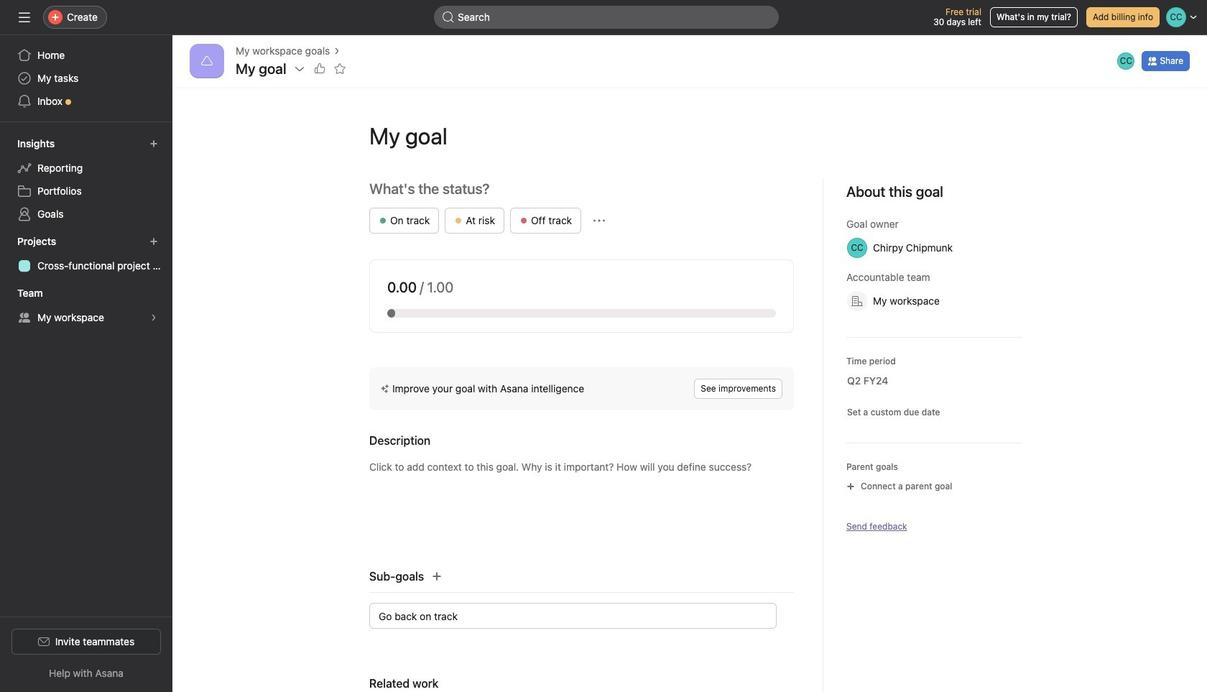 Task type: locate. For each thing, give the bounding box(es) containing it.
new project or portfolio image
[[149, 237, 158, 246]]

teams element
[[0, 280, 172, 332]]

global element
[[0, 35, 172, 121]]

projects element
[[0, 229, 172, 280]]

0 likes. click to like this task image
[[314, 63, 325, 75]]

isinverse image
[[443, 11, 454, 23]]

show options image
[[294, 63, 305, 75]]

list box
[[434, 6, 779, 29]]

cc image
[[1120, 52, 1133, 70]]

insights element
[[0, 131, 172, 229]]



Task type: vqa. For each thing, say whether or not it's contained in the screenshot.
Cc icon
yes



Task type: describe. For each thing, give the bounding box(es) containing it.
Start typing the name of a goal text field
[[369, 603, 777, 629]]

add goal image
[[431, 571, 443, 582]]

hide sidebar image
[[19, 11, 30, 23]]

new insights image
[[149, 139, 158, 148]]

Goal name text field
[[358, 110, 1022, 162]]

add to starred image
[[334, 63, 345, 75]]

see details, my workspace image
[[149, 313, 158, 322]]



